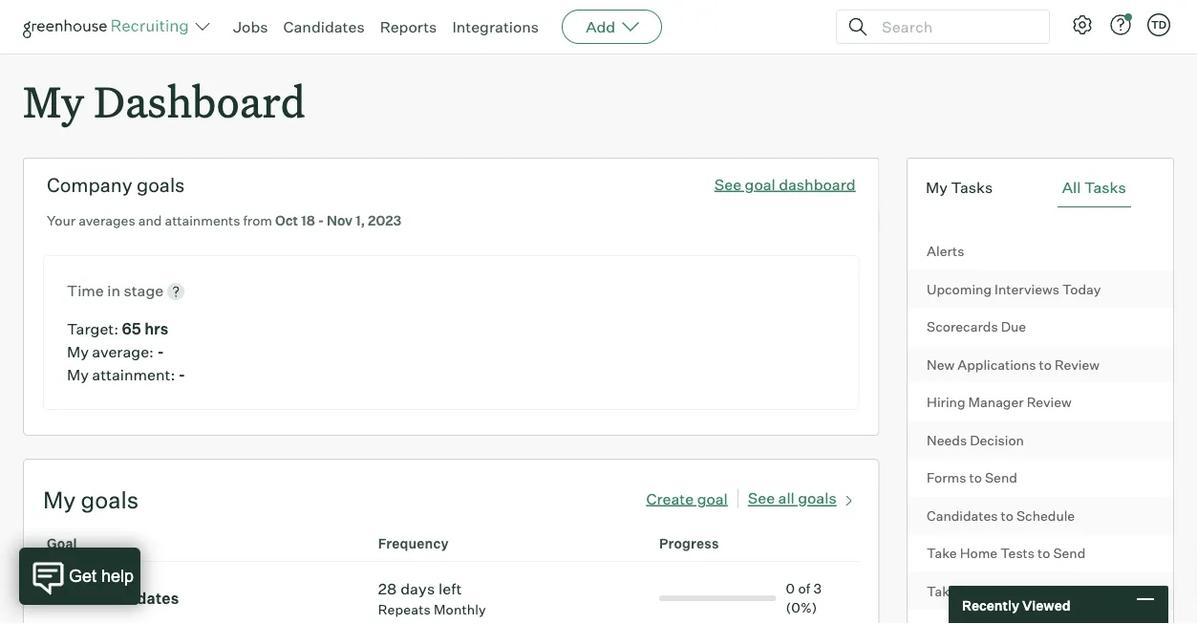 Task type: locate. For each thing, give the bounding box(es) containing it.
review down scorecards due link
[[1055, 356, 1100, 373]]

1 tests from the top
[[1001, 545, 1035, 562]]

1 vertical spatial candidates
[[927, 507, 998, 524]]

3
[[814, 580, 822, 597], [82, 589, 92, 608]]

my tasks button
[[921, 168, 998, 208]]

see goal dashboard
[[715, 175, 856, 194]]

0 vertical spatial review
[[1055, 356, 1100, 373]]

0 horizontal spatial 3
[[82, 589, 92, 608]]

time
[[67, 281, 104, 300]]

schedule
[[1017, 507, 1075, 524]]

1 vertical spatial -
[[157, 342, 164, 361]]

home
[[960, 545, 998, 562], [960, 583, 998, 599]]

0 horizontal spatial tasks
[[951, 178, 993, 197]]

goal for create
[[697, 489, 728, 508]]

0 horizontal spatial see
[[715, 175, 742, 194]]

see left dashboard
[[715, 175, 742, 194]]

hiring manager review link
[[908, 383, 1174, 421]]

1 horizontal spatial tasks
[[1085, 178, 1127, 197]]

1 horizontal spatial 3
[[814, 580, 822, 597]]

candidates right 'jobs'
[[283, 17, 365, 36]]

candidates inside candidates to schedule link
[[927, 507, 998, 524]]

candidates
[[283, 17, 365, 36], [927, 507, 998, 524]]

take left recently
[[927, 583, 957, 599]]

send up grade
[[1054, 545, 1086, 562]]

alerts link
[[908, 232, 1174, 270]]

2 tasks from the left
[[1085, 178, 1127, 197]]

send up 'candidates to schedule'
[[985, 469, 1018, 486]]

home down 'candidates to schedule'
[[960, 545, 998, 562]]

3 right of at the bottom right of the page
[[814, 580, 822, 597]]

1 horizontal spatial send
[[1054, 545, 1086, 562]]

2 take from the top
[[927, 583, 957, 599]]

see left all
[[748, 489, 775, 508]]

my for dashboard
[[23, 73, 84, 129]]

1 horizontal spatial candidates
[[927, 507, 998, 524]]

- right attainment:
[[179, 365, 185, 384]]

1 vertical spatial home
[[960, 583, 998, 599]]

recently viewed
[[962, 597, 1071, 613]]

65
[[122, 319, 141, 339]]

1 take from the top
[[927, 545, 957, 562]]

my inside button
[[926, 178, 948, 197]]

candidates for candidates to schedule
[[927, 507, 998, 524]]

my for tasks
[[926, 178, 948, 197]]

my
[[23, 73, 84, 129], [926, 178, 948, 197], [67, 342, 89, 361], [67, 365, 89, 384], [43, 486, 76, 514]]

candidates down forms to send
[[927, 507, 998, 524]]

company goals
[[47, 173, 185, 197]]

days
[[401, 579, 435, 598]]

nov
[[327, 212, 353, 229]]

take for take home tests to grade
[[927, 583, 957, 599]]

0 vertical spatial home
[[960, 545, 998, 562]]

0 horizontal spatial goal
[[697, 489, 728, 508]]

create goal
[[647, 489, 728, 508]]

0 horizontal spatial send
[[985, 469, 1018, 486]]

today
[[1063, 281, 1101, 297]]

td button
[[1144, 10, 1175, 40]]

goal
[[745, 175, 776, 194], [697, 489, 728, 508]]

1 vertical spatial review
[[1027, 394, 1072, 411]]

hire
[[47, 589, 79, 608]]

goal
[[47, 535, 77, 552]]

0 vertical spatial tests
[[1001, 545, 1035, 562]]

goal left dashboard
[[745, 175, 776, 194]]

1 horizontal spatial goal
[[745, 175, 776, 194]]

28
[[378, 579, 397, 598]]

see for see all goals
[[748, 489, 775, 508]]

goal right create
[[697, 489, 728, 508]]

review
[[1055, 356, 1100, 373], [1027, 394, 1072, 411]]

scorecards due
[[927, 318, 1027, 335]]

interviews
[[995, 281, 1060, 297]]

hrs
[[144, 319, 169, 339]]

candidates
[[95, 589, 179, 608]]

to up the take home tests to send
[[1001, 507, 1014, 524]]

Search text field
[[877, 13, 1032, 41]]

home down the take home tests to send
[[960, 583, 998, 599]]

2 vertical spatial -
[[179, 365, 185, 384]]

1 home from the top
[[960, 545, 998, 562]]

-
[[318, 212, 324, 229], [157, 342, 164, 361], [179, 365, 185, 384]]

all tasks button
[[1058, 168, 1131, 208]]

forms to send
[[927, 469, 1018, 486]]

dashboard
[[779, 175, 856, 194]]

1 vertical spatial goal
[[697, 489, 728, 508]]

0 vertical spatial -
[[318, 212, 324, 229]]

forms
[[927, 469, 967, 486]]

your averages and attainments from oct 18 - nov 1, 2023
[[47, 212, 402, 229]]

tasks up alerts
[[951, 178, 993, 197]]

tasks
[[951, 178, 993, 197], [1085, 178, 1127, 197]]

1 vertical spatial tests
[[1001, 583, 1035, 599]]

grade
[[1054, 583, 1092, 599]]

see all goals
[[748, 489, 837, 508]]

greenhouse recruiting image
[[23, 15, 195, 38]]

home inside take home tests to grade link
[[960, 583, 998, 599]]

to down scorecards due link
[[1039, 356, 1052, 373]]

0 vertical spatial send
[[985, 469, 1018, 486]]

- right 18
[[318, 212, 324, 229]]

configure image
[[1071, 13, 1094, 36]]

in
[[107, 281, 120, 300]]

needs
[[927, 432, 967, 448]]

3 right 'hire'
[[82, 589, 92, 608]]

stage
[[124, 281, 164, 300]]

1 tasks from the left
[[951, 178, 993, 197]]

2 tests from the top
[[1001, 583, 1035, 599]]

see
[[715, 175, 742, 194], [748, 489, 775, 508]]

0 horizontal spatial -
[[157, 342, 164, 361]]

take for take home tests to send
[[927, 545, 957, 562]]

take home tests to send
[[927, 545, 1086, 562]]

add button
[[562, 10, 662, 44]]

0 of 3 (0%)
[[786, 580, 822, 616]]

left
[[439, 579, 462, 598]]

tests
[[1001, 545, 1035, 562], [1001, 583, 1035, 599]]

0 vertical spatial see
[[715, 175, 742, 194]]

2 home from the top
[[960, 583, 998, 599]]

0 vertical spatial goal
[[745, 175, 776, 194]]

take
[[927, 545, 957, 562], [927, 583, 957, 599]]

- down hrs
[[157, 342, 164, 361]]

1 vertical spatial see
[[748, 489, 775, 508]]

28 days left repeats monthly
[[378, 579, 486, 618]]

tab list
[[921, 168, 1160, 208]]

2 horizontal spatial -
[[318, 212, 324, 229]]

home inside "take home tests to send" link
[[960, 545, 998, 562]]

0 vertical spatial candidates
[[283, 17, 365, 36]]

0 vertical spatial take
[[927, 545, 957, 562]]

progress bar
[[659, 596, 777, 601]]

1 horizontal spatial see
[[748, 489, 775, 508]]

tasks right all
[[1085, 178, 1127, 197]]

0 horizontal spatial candidates
[[283, 17, 365, 36]]

viewed
[[1023, 597, 1071, 613]]

take down 'candidates to schedule'
[[927, 545, 957, 562]]

to
[[1039, 356, 1052, 373], [970, 469, 982, 486], [1001, 507, 1014, 524], [1038, 545, 1051, 562], [1038, 583, 1051, 599]]

1 vertical spatial take
[[927, 583, 957, 599]]

review up needs decision "link"
[[1027, 394, 1072, 411]]

review inside hiring manager review link
[[1027, 394, 1072, 411]]



Task type: describe. For each thing, give the bounding box(es) containing it.
take home tests to grade
[[927, 583, 1092, 599]]

to inside 'link'
[[1039, 356, 1052, 373]]

hire 3 candidates
[[47, 589, 179, 608]]

reports
[[380, 17, 437, 36]]

integrations
[[452, 17, 539, 36]]

forms to send link
[[908, 459, 1174, 497]]

my tasks
[[926, 178, 993, 197]]

all tasks
[[1063, 178, 1127, 197]]

create
[[647, 489, 694, 508]]

add
[[586, 17, 616, 36]]

due
[[1001, 318, 1027, 335]]

to down the 'schedule'
[[1038, 545, 1051, 562]]

new
[[927, 356, 955, 373]]

and
[[138, 212, 162, 229]]

to right forms
[[970, 469, 982, 486]]

upcoming interviews today link
[[908, 270, 1174, 308]]

progress
[[659, 535, 719, 552]]

new applications to review link
[[908, 346, 1174, 383]]

goal for see
[[745, 175, 776, 194]]

recently
[[962, 597, 1020, 613]]

0
[[786, 580, 795, 597]]

averages
[[79, 212, 135, 229]]

repeats
[[378, 601, 431, 618]]

18
[[301, 212, 315, 229]]

tasks for all tasks
[[1085, 178, 1127, 197]]

attainments
[[165, 212, 240, 229]]

td button
[[1148, 13, 1171, 36]]

of
[[798, 580, 811, 597]]

see goal dashboard link
[[715, 175, 856, 194]]

my dashboard
[[23, 73, 305, 129]]

all
[[779, 489, 795, 508]]

tests for grade
[[1001, 583, 1035, 599]]

time in
[[67, 281, 124, 300]]

my for goals
[[43, 486, 76, 514]]

home for take home tests to send
[[960, 545, 998, 562]]

goals for my goals
[[81, 486, 139, 514]]

company
[[47, 173, 132, 197]]

new applications to review
[[927, 356, 1100, 373]]

jobs
[[233, 17, 268, 36]]

tests for send
[[1001, 545, 1035, 562]]

integrations link
[[452, 17, 539, 36]]

attainment:
[[92, 365, 175, 384]]

candidates for candidates
[[283, 17, 365, 36]]

target:
[[67, 319, 119, 339]]

to left grade
[[1038, 583, 1051, 599]]

all
[[1063, 178, 1081, 197]]

1 horizontal spatial -
[[179, 365, 185, 384]]

target: 65 hrs my average: - my attainment: -
[[67, 319, 185, 384]]

create goal link
[[647, 489, 748, 508]]

see for see goal dashboard
[[715, 175, 742, 194]]

from
[[243, 212, 272, 229]]

1,
[[356, 212, 365, 229]]

hiring
[[927, 394, 966, 411]]

home for take home tests to grade
[[960, 583, 998, 599]]

needs decision
[[927, 432, 1024, 448]]

scorecards due link
[[908, 308, 1174, 346]]

2023
[[368, 212, 402, 229]]

alerts
[[927, 243, 965, 260]]

1 vertical spatial send
[[1054, 545, 1086, 562]]

take home tests to send link
[[908, 534, 1174, 572]]

candidates to schedule
[[927, 507, 1075, 524]]

average:
[[92, 342, 154, 361]]

jobs link
[[233, 17, 268, 36]]

tasks for my tasks
[[951, 178, 993, 197]]

candidates link
[[283, 17, 365, 36]]

upcoming interviews today
[[927, 281, 1101, 297]]

see all goals link
[[748, 485, 860, 508]]

dashboard
[[94, 73, 305, 129]]

applications
[[958, 356, 1036, 373]]

my goals
[[43, 486, 139, 514]]

(0%)
[[786, 599, 818, 616]]

candidates to schedule link
[[908, 497, 1174, 534]]

review inside new applications to review 'link'
[[1055, 356, 1100, 373]]

3 inside 0 of 3 (0%)
[[814, 580, 822, 597]]

hiring manager review
[[927, 394, 1072, 411]]

frequency
[[378, 535, 449, 552]]

scorecards
[[927, 318, 998, 335]]

monthly
[[434, 601, 486, 618]]

upcoming
[[927, 281, 992, 297]]

manager
[[969, 394, 1024, 411]]

reports link
[[380, 17, 437, 36]]

your
[[47, 212, 76, 229]]

oct
[[275, 212, 298, 229]]

tab list containing my tasks
[[921, 168, 1160, 208]]

needs decision link
[[908, 421, 1174, 459]]

take home tests to grade link
[[908, 572, 1174, 610]]

td
[[1152, 18, 1167, 31]]

goals for company goals
[[137, 173, 185, 197]]



Task type: vqa. For each thing, say whether or not it's contained in the screenshot.
in
yes



